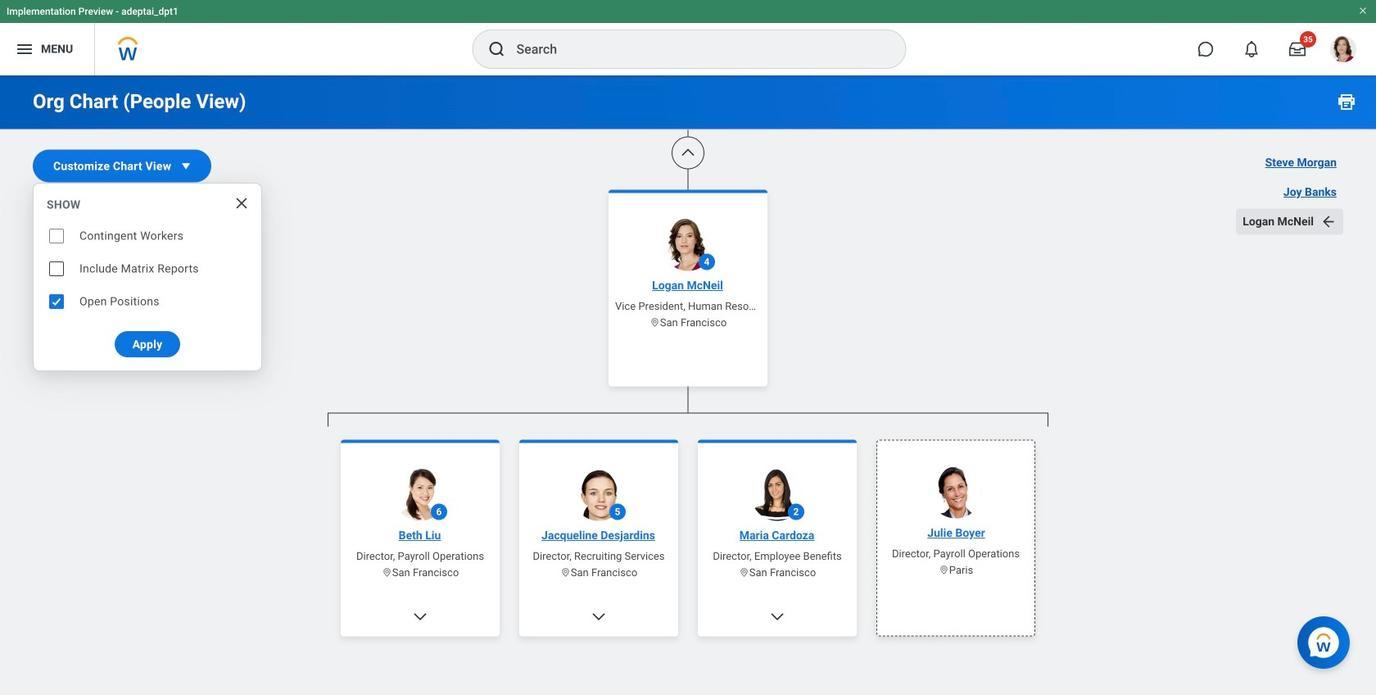 Task type: describe. For each thing, give the bounding box(es) containing it.
print org chart image
[[1338, 92, 1357, 111]]

1 horizontal spatial location image
[[560, 567, 571, 578]]

chevron down image
[[412, 609, 429, 625]]

Search Workday  search field
[[517, 31, 872, 67]]

logan mcneil, logan mcneil, 4 direct reports element
[[328, 427, 1049, 695]]

2 horizontal spatial location image
[[650, 317, 660, 328]]

1 horizontal spatial location image
[[939, 565, 950, 575]]

chevron down image for location icon to the middle
[[591, 609, 607, 625]]

notifications large image
[[1244, 41, 1261, 57]]



Task type: locate. For each thing, give the bounding box(es) containing it.
0 horizontal spatial chevron down image
[[591, 609, 607, 625]]

arrow left image
[[1321, 214, 1338, 230]]

main content
[[0, 0, 1377, 695]]

justify image
[[15, 39, 34, 59]]

0 horizontal spatial location image
[[382, 567, 392, 578]]

banner
[[0, 0, 1377, 75]]

profile logan mcneil image
[[1331, 36, 1357, 66]]

0 horizontal spatial location image
[[739, 567, 750, 578]]

close environment banner image
[[1359, 6, 1369, 16]]

chevron down image
[[591, 609, 607, 625], [770, 609, 786, 625]]

location image
[[650, 317, 660, 328], [382, 567, 392, 578], [560, 567, 571, 578]]

caret down image
[[178, 158, 194, 174]]

location image
[[939, 565, 950, 575], [739, 567, 750, 578]]

chevron down image for leftmost location image
[[770, 609, 786, 625]]

chevron up image
[[680, 145, 697, 161]]

x image
[[234, 195, 250, 211]]

2 chevron down image from the left
[[770, 609, 786, 625]]

1 horizontal spatial chevron down image
[[770, 609, 786, 625]]

dialog
[[33, 183, 262, 371]]

search image
[[487, 39, 507, 59]]

1 chevron down image from the left
[[591, 609, 607, 625]]

inbox large image
[[1290, 41, 1306, 57]]



Task type: vqa. For each thing, say whether or not it's contained in the screenshot.
x icon
yes



